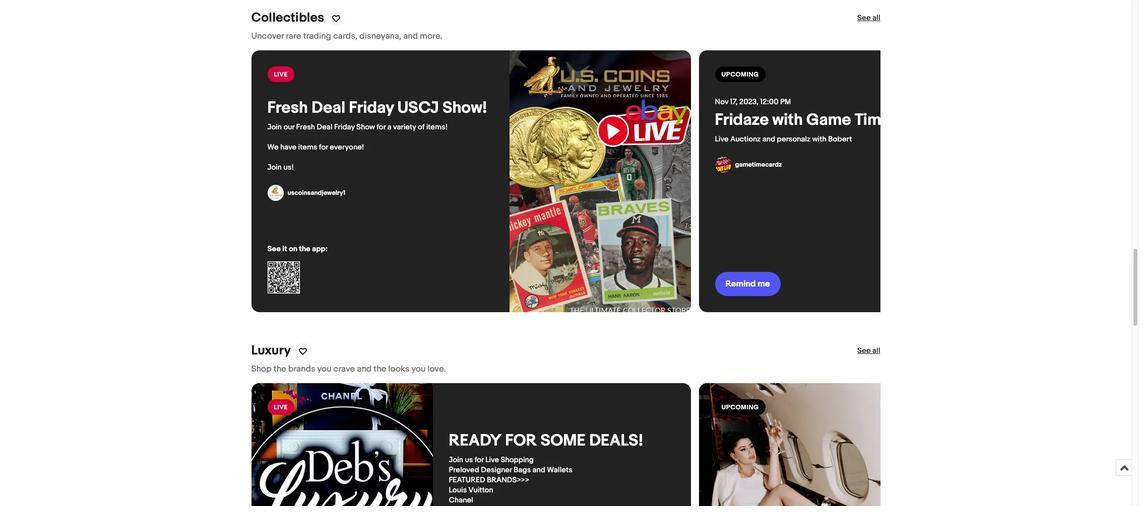 Task type: vqa. For each thing, say whether or not it's contained in the screenshot.
Automotive Tools & Supplies
no



Task type: describe. For each thing, give the bounding box(es) containing it.
collectibles
[[251, 10, 324, 26]]

preloved
[[449, 466, 480, 476]]

rare
[[286, 31, 301, 42]]

see for ready for some deals!
[[858, 347, 871, 356]]

uncover
[[251, 31, 284, 42]]

qrcode image
[[268, 262, 300, 294]]

shop the brands you crave and the looks you love.
[[251, 365, 446, 375]]

1 vertical spatial join
[[268, 163, 282, 173]]

12:00
[[761, 98, 779, 107]]

our
[[284, 123, 295, 132]]

1 vertical spatial friday
[[334, 123, 355, 132]]

upcoming inside 'link'
[[722, 404, 759, 412]]

17,
[[730, 98, 738, 107]]

uscj
[[398, 99, 439, 118]]

variety
[[393, 123, 416, 132]]

trading
[[303, 31, 331, 42]]

everyone!
[[330, 143, 364, 153]]

0 horizontal spatial the
[[274, 365, 286, 375]]

see for fresh deal friday uscj show!
[[858, 13, 871, 23]]

fridaze
[[715, 111, 769, 130]]

it
[[283, 245, 287, 254]]

ready
[[449, 432, 502, 452]]

vuitton
[[469, 486, 494, 496]]

0 vertical spatial fresh
[[268, 99, 308, 118]]

gametimecardz
[[735, 161, 782, 169]]

uscoinsandjewelry1
[[288, 189, 346, 197]]

brands
[[288, 365, 315, 375]]

items!
[[426, 123, 448, 132]]

luxury
[[251, 344, 291, 359]]

live inside ready for some deals! join us for live shopping preloved designer bags and wallets featured brands>>> louis vuitton chanel
[[486, 456, 499, 466]]

personalz
[[777, 135, 811, 144]]

for
[[505, 432, 537, 452]]

show!
[[443, 99, 487, 118]]

items
[[298, 143, 317, 153]]

1 vertical spatial see
[[268, 245, 281, 254]]

for inside ready for some deals! join us for live shopping preloved designer bags and wallets featured brands>>> louis vuitton chanel
[[475, 456, 484, 466]]

ready for some deals! join us for live shopping preloved designer bags and wallets featured brands>>> louis vuitton chanel 
[[449, 432, 644, 507]]

on
[[289, 245, 298, 254]]

gametimecardz image
[[715, 157, 731, 173]]

remind me button
[[715, 273, 781, 297]]

see all for ready for some deals!
[[858, 347, 881, 356]]

some
[[541, 432, 586, 452]]

1 vertical spatial with
[[813, 135, 827, 144]]

featured
[[449, 476, 485, 486]]

of
[[418, 123, 425, 132]]

and inside ready for some deals! join us for live shopping preloved designer bags and wallets featured brands>>> louis vuitton chanel
[[533, 466, 546, 476]]

crave
[[334, 365, 355, 375]]

1 vertical spatial for
[[319, 143, 328, 153]]

us
[[465, 456, 473, 466]]

uscoinsandjewelry1 link
[[268, 185, 346, 201]]

see all link for ready for some deals!
[[858, 347, 881, 357]]

a
[[388, 123, 392, 132]]

louis
[[449, 486, 467, 496]]

us!
[[284, 163, 294, 173]]



Task type: locate. For each thing, give the bounding box(es) containing it.
for
[[377, 123, 386, 132], [319, 143, 328, 153], [475, 456, 484, 466]]

1 horizontal spatial for
[[377, 123, 386, 132]]

2 see all link from the top
[[858, 347, 881, 357]]

0 vertical spatial all
[[873, 13, 881, 23]]

friday
[[349, 99, 394, 118], [334, 123, 355, 132]]

1 vertical spatial upcoming
[[722, 404, 759, 412]]

0 vertical spatial for
[[377, 123, 386, 132]]

0 vertical spatial see
[[858, 13, 871, 23]]

live
[[274, 71, 288, 79], [715, 135, 729, 144], [274, 404, 288, 412], [486, 456, 499, 466]]

join left us!
[[268, 163, 282, 173]]

fresh deal friday uscj show! join our fresh deal friday show for a variety of items! we have items for everyone! join us!
[[268, 99, 487, 173]]

we
[[268, 143, 279, 153]]

deal up "everyone!"
[[312, 99, 346, 118]]

game
[[807, 111, 851, 130]]

and right bags
[[533, 466, 546, 476]]

gametimecardz link
[[715, 157, 782, 173]]

the
[[299, 245, 310, 254], [274, 365, 286, 375], [374, 365, 387, 375]]

nov 17, 2023, 12:00 pm fridaze with game time cardz live auctionz and personalz with bobert
[[715, 98, 939, 144]]

power hour- auction image
[[699, 384, 881, 507]]

2 horizontal spatial the
[[374, 365, 387, 375]]

2 see all from the top
[[858, 347, 881, 356]]

1 all from the top
[[873, 13, 881, 23]]

and inside nov 17, 2023, 12:00 pm fridaze with game time cardz live auctionz and personalz with bobert
[[763, 135, 776, 144]]

for right us
[[475, 456, 484, 466]]

you left the love.
[[412, 365, 426, 375]]

0 vertical spatial see all link
[[858, 13, 881, 23]]

all for ready for some deals!
[[873, 347, 881, 356]]

2 all from the top
[[873, 347, 881, 356]]

2 horizontal spatial for
[[475, 456, 484, 466]]

and
[[404, 31, 418, 42], [763, 135, 776, 144], [357, 365, 372, 375], [533, 466, 546, 476]]

see all link
[[858, 13, 881, 23], [858, 347, 881, 357]]

0 vertical spatial with
[[773, 111, 803, 130]]

brands>>>
[[487, 476, 529, 486]]

looks
[[388, 365, 410, 375]]

0 vertical spatial see all
[[858, 13, 881, 23]]

uncover rare trading cards, disneyana, and more.
[[251, 31, 443, 42]]

join
[[268, 123, 282, 132], [268, 163, 282, 173], [449, 456, 463, 466]]

the right the shop
[[274, 365, 286, 375]]

pm
[[781, 98, 791, 107]]

show
[[357, 123, 375, 132]]

2 you from the left
[[412, 365, 426, 375]]

1 horizontal spatial you
[[412, 365, 426, 375]]

with down pm
[[773, 111, 803, 130]]

see all link for fresh deal friday uscj show!
[[858, 13, 881, 23]]

and left more.
[[404, 31, 418, 42]]

for right items
[[319, 143, 328, 153]]

designer
[[481, 466, 512, 476]]

all for fresh deal friday uscj show!
[[873, 13, 881, 23]]

love.
[[428, 365, 446, 375]]

you
[[317, 365, 332, 375], [412, 365, 426, 375]]

0 vertical spatial deal
[[312, 99, 346, 118]]

with left bobert
[[813, 135, 827, 144]]

disneyana,
[[360, 31, 402, 42]]

0 vertical spatial friday
[[349, 99, 394, 118]]

the right the on
[[299, 245, 310, 254]]

2 vertical spatial for
[[475, 456, 484, 466]]

see all
[[858, 13, 881, 23], [858, 347, 881, 356]]

2 upcoming from the top
[[722, 404, 759, 412]]

1 upcoming from the top
[[722, 71, 759, 79]]

see it on the app:
[[268, 245, 328, 254]]

the left looks
[[374, 365, 387, 375]]

for left a
[[377, 123, 386, 132]]

nov
[[715, 98, 729, 107]]

1 vertical spatial see all link
[[858, 347, 881, 357]]

all
[[873, 13, 881, 23], [873, 347, 881, 356]]

0 vertical spatial join
[[268, 123, 282, 132]]

auctionz
[[731, 135, 761, 144]]

fresh up our
[[268, 99, 308, 118]]

chanel
[[449, 496, 473, 506]]

with
[[773, 111, 803, 130], [813, 135, 827, 144]]

0 horizontal spatial you
[[317, 365, 332, 375]]

friday up "everyone!"
[[334, 123, 355, 132]]

see
[[858, 13, 871, 23], [268, 245, 281, 254], [858, 347, 871, 356]]

app:
[[312, 245, 328, 254]]

join left our
[[268, 123, 282, 132]]

uscoinsandjewelry1 image
[[268, 185, 284, 201]]

see all for fresh deal friday uscj show!
[[858, 13, 881, 23]]

have
[[280, 143, 297, 153]]

fresh deal friday uscj show! image
[[510, 51, 691, 313]]

2 vertical spatial join
[[449, 456, 463, 466]]

more.
[[420, 31, 443, 42]]

friday up show in the left of the page
[[349, 99, 394, 118]]

cardz
[[895, 111, 939, 130]]

0 horizontal spatial for
[[319, 143, 328, 153]]

1 see all link from the top
[[858, 13, 881, 23]]

1 vertical spatial all
[[873, 347, 881, 356]]

1 vertical spatial deal
[[317, 123, 333, 132]]

bags
[[514, 466, 531, 476]]

ready for some deals! image
[[251, 384, 433, 507]]

deals!
[[590, 432, 644, 452]]

1 see all from the top
[[858, 13, 881, 23]]

upcoming link
[[699, 384, 1139, 507]]

1 you from the left
[[317, 365, 332, 375]]

deal
[[312, 99, 346, 118], [317, 123, 333, 132]]

you left crave
[[317, 365, 332, 375]]

remind
[[726, 280, 756, 290]]

fresh right our
[[296, 123, 315, 132]]

join inside ready for some deals! join us for live shopping preloved designer bags and wallets featured brands>>> louis vuitton chanel
[[449, 456, 463, 466]]

2 vertical spatial see
[[858, 347, 871, 356]]

and right crave
[[357, 365, 372, 375]]

fresh
[[268, 99, 308, 118], [296, 123, 315, 132]]

bobert
[[829, 135, 852, 144]]

1 horizontal spatial the
[[299, 245, 310, 254]]

wallets
[[547, 466, 573, 476]]

time
[[855, 111, 891, 130]]

2023,
[[740, 98, 759, 107]]

deal up items
[[317, 123, 333, 132]]

shop
[[251, 365, 272, 375]]

0 vertical spatial upcoming
[[722, 71, 759, 79]]

remind me
[[726, 280, 770, 290]]

upcoming
[[722, 71, 759, 79], [722, 404, 759, 412]]

cards,
[[333, 31, 358, 42]]

live inside nov 17, 2023, 12:00 pm fridaze with game time cardz live auctionz and personalz with bobert
[[715, 135, 729, 144]]

me
[[758, 280, 770, 290]]

1 vertical spatial see all
[[858, 347, 881, 356]]

0 horizontal spatial with
[[773, 111, 803, 130]]

join up preloved at the bottom of the page
[[449, 456, 463, 466]]

1 vertical spatial fresh
[[296, 123, 315, 132]]

shopping
[[501, 456, 534, 466]]

and right auctionz
[[763, 135, 776, 144]]

1 horizontal spatial with
[[813, 135, 827, 144]]



